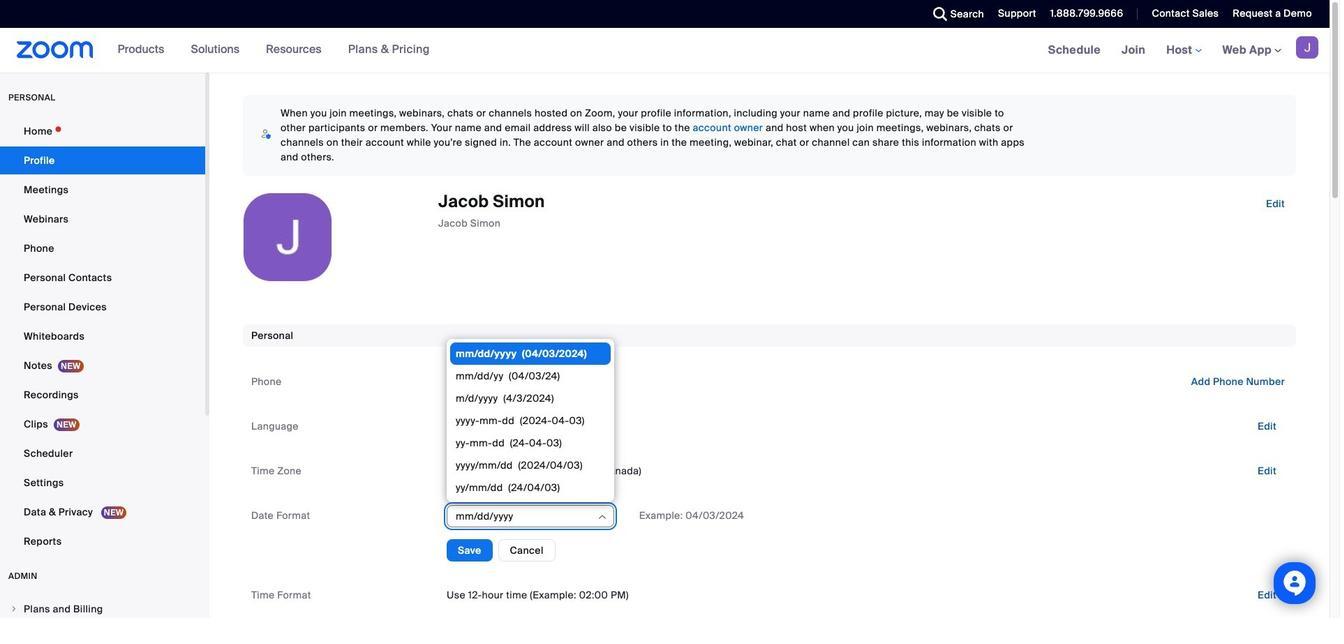 Task type: vqa. For each thing, say whether or not it's contained in the screenshot.
BANNER
yes



Task type: describe. For each thing, give the bounding box(es) containing it.
product information navigation
[[107, 28, 441, 73]]

meetings navigation
[[1038, 28, 1330, 73]]

edit user photo image
[[277, 231, 299, 244]]

personal menu menu
[[0, 117, 205, 557]]

zoom logo image
[[17, 41, 93, 59]]



Task type: locate. For each thing, give the bounding box(es) containing it.
hide options image
[[597, 512, 608, 523]]

user photo image
[[244, 193, 332, 281]]

menu item
[[0, 596, 205, 619]]

profile picture image
[[1297, 36, 1319, 59]]

right image
[[10, 605, 18, 614]]

banner
[[0, 28, 1330, 73]]

list box
[[450, 343, 611, 619]]



